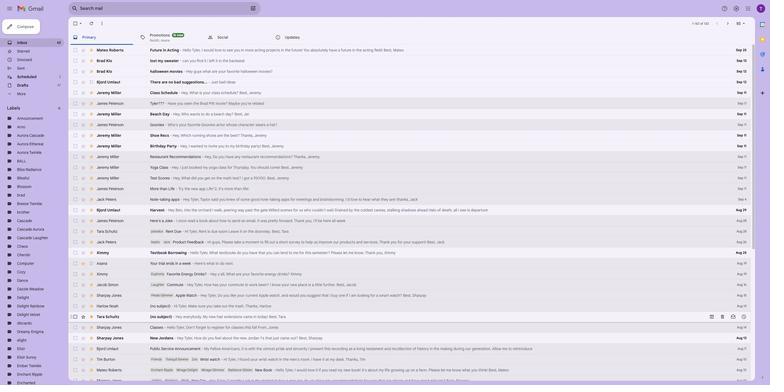 Task type: locate. For each thing, give the bounding box(es) containing it.
1 horizontal spatial mirage
[[201, 369, 211, 373]]

1 vertical spatial klo
[[106, 69, 112, 74]]

you left 'think!'
[[471, 368, 478, 373]]

11 for birthday party - hey, i wanted to invite you to my birthday party! best, jeremy
[[744, 144, 747, 148]]

tab list containing promotions
[[68, 30, 755, 45]]

an
[[241, 219, 246, 224]]

best, left jer
[[235, 112, 243, 117]]

1 brad klo from the top
[[97, 58, 112, 63]]

1 vertical spatial how
[[194, 336, 202, 341]]

2 19 from the top
[[744, 272, 747, 276]]

like
[[231, 294, 236, 298]]

20 row from the top
[[68, 248, 751, 259]]

lend
[[281, 251, 288, 256]]

aug 28
[[737, 219, 747, 223], [737, 230, 747, 234]]

1 vertical spatial on
[[243, 229, 247, 234]]

what left 'did'
[[181, 176, 190, 181]]

us for help
[[314, 240, 318, 245]]

ripple inside labels navigation
[[32, 373, 42, 377]]

2 bad from the left
[[219, 80, 226, 85]]

1 horizontal spatial do
[[218, 294, 222, 298]]

2 brad klo from the top
[[97, 69, 112, 74]]

0 horizontal spatial glimmer
[[161, 294, 173, 298]]

updates tab
[[271, 30, 338, 45]]

enchant inside labels navigation
[[17, 373, 31, 377]]

1 vertical spatial announcement
[[175, 347, 201, 352]]

aurora up ball
[[17, 150, 28, 155]]

guys
[[194, 69, 202, 74]]

2 mateo roberts from the top
[[97, 368, 122, 373]]

acting left the 'field!'
[[363, 48, 374, 53]]

mateo roberts for aug
[[97, 368, 122, 373]]

1 peters from the top
[[106, 197, 116, 202]]

0 horizontal spatial radiance
[[26, 167, 41, 172]]

are right the shoes
[[217, 133, 223, 138]]

how for has
[[204, 283, 212, 288]]

euphoria favorite energy drinks? - hey y'all, what are your favorite energy drinks? ximmy
[[151, 272, 302, 277]]

computer link
[[17, 261, 34, 266]]

aug for ninth 'row' from the bottom
[[737, 294, 743, 298]]

aug for second 'row' from the bottom of the page
[[737, 369, 743, 373]]

you up work new car - hey tyler, currently i am in the market to buy a new car, do you have any recommendations for cars that are cheap and have good mileage? best, sharpay
[[322, 368, 328, 373]]

tim down living
[[360, 358, 366, 362]]

0 vertical spatial you,
[[305, 219, 313, 224]]

58 ‌ from the left
[[289, 261, 289, 266]]

50
[[696, 22, 700, 26]]

tab list
[[755, 17, 770, 366], [68, 30, 755, 45]]

sep for hey, which running shoes are the best? thanks, jeremy
[[737, 134, 743, 138]]

delight for delight link
[[17, 296, 29, 300]]

row containing asana
[[68, 259, 751, 269]]

0 vertical spatial 10
[[743, 358, 747, 362]]

goonies up shoe recs - hey, which running shoes are the best? thanks, jeremy
[[201, 123, 215, 127]]

0 vertical spatial am
[[351, 294, 356, 298]]

1 vertical spatial aug 19
[[737, 272, 747, 276]]

0 horizontal spatial just
[[182, 165, 188, 170]]

recommendations
[[169, 155, 201, 159]]

0 horizontal spatial let
[[343, 251, 347, 256]]

james peterson
[[97, 101, 124, 106], [97, 123, 124, 127], [97, 187, 124, 192], [97, 219, 124, 224]]

shoe recs - hey, which running shoes are the best? thanks, jeremy
[[150, 133, 267, 138]]

glimmer inside petals glimmer apple watch - hey tyler, do you like your current apple watch, and would you suggest that i buy one if i am looking for a smart watch? best, sharpay
[[161, 294, 173, 298]]

my left yoga
[[203, 165, 208, 170]]

53 ‌ from the left
[[285, 261, 285, 266]]

0 horizontal spatial laughter
[[33, 236, 48, 241]]

33 ‌ from the left
[[265, 261, 265, 266]]

row containing harlow noah
[[68, 301, 751, 312]]

radiance up currently
[[228, 369, 242, 373]]

sep 11 for yoga class - hey, i just booked my yoga class for thursday. you should come! best, jeremy
[[738, 166, 747, 170]]

- right day
[[171, 112, 172, 117]]

sep 11 for tyler??? - have you seen the brad pitt movie? maybe you're related
[[738, 101, 747, 106]]

- right 'scores'
[[171, 176, 172, 181]]

product
[[173, 240, 186, 245]]

68 ‌ from the left
[[299, 261, 299, 266]]

1 horizontal spatial announcement
[[175, 347, 201, 352]]

1 sharpay jones from the top
[[97, 294, 122, 298]]

1 jacob from the left
[[97, 283, 107, 288]]

10 for wrist watch - hi tyler, i found your wrist watch in the men's room. i have it at my desk. thanks, tim
[[743, 358, 747, 362]]

hey, for hey, what is your class schedule? best, jeremy
[[181, 91, 189, 95]]

best, right watch?
[[403, 294, 412, 298]]

how left has
[[204, 283, 212, 288]]

None search field
[[68, 2, 261, 15]]

4 jeremy miller from the top
[[97, 144, 121, 149]]

1 bjord from the top
[[97, 80, 106, 85]]

day
[[163, 112, 170, 117]]

good down farm.
[[421, 379, 429, 384]]

asana inside promotions, 16 new messages, tab
[[161, 38, 170, 42]]

halloween movies - hey guys what are your favorite halloween movies?
[[150, 69, 273, 74]]

toggle split pane mode image
[[736, 21, 741, 26]]

1 horizontal spatial enchant
[[151, 369, 163, 373]]

due
[[211, 229, 218, 234]]

0 horizontal spatial acting
[[255, 48, 265, 53]]

harlow left noah
[[97, 304, 108, 309]]

miller for beach
[[111, 112, 121, 117]]

(no
[[150, 304, 156, 309], [150, 315, 156, 320]]

(no down petals
[[150, 304, 156, 309]]

14 row from the top
[[68, 184, 751, 194]]

cherish
[[17, 253, 30, 258]]

from,
[[258, 326, 268, 330]]

74 ‌ from the left
[[305, 261, 305, 266]]

bjord umlaut
[[97, 80, 120, 85], [97, 208, 120, 213], [97, 347, 119, 352]]

28
[[743, 219, 747, 223], [743, 230, 747, 234]]

math
[[223, 176, 232, 181]]

acting
[[255, 48, 265, 53], [363, 48, 374, 53]]

aug 19 for asana
[[737, 262, 747, 266]]

sharpay jones up burton
[[97, 336, 124, 341]]

any up the 'thursday.'
[[235, 155, 241, 159]]

glimmer for petals glimmer apple watch - hey tyler, do you like your current apple watch, and would you suggest that i buy one if i am looking for a smart watch? best, sharpay
[[161, 294, 173, 298]]

6 row from the top
[[68, 98, 751, 109]]

dazzle
[[17, 287, 28, 292]]

jones for aug 15
[[111, 294, 122, 298]]

3 peterson from the top
[[109, 187, 124, 192]]

1 horizontal spatial you
[[304, 48, 310, 53]]

in right ends
[[175, 261, 178, 266]]

about for the
[[222, 336, 232, 341]]

19 row from the top
[[68, 237, 751, 248]]

would down place
[[289, 294, 299, 298]]

car
[[200, 379, 206, 384]]

fellow
[[210, 347, 221, 352]]

1 50 of 130
[[692, 22, 709, 26]]

announcement inside 'row'
[[175, 347, 201, 352]]

19 for ximmy
[[744, 272, 747, 276]]

main menu image
[[6, 5, 13, 12]]

0 vertical spatial announcement
[[17, 116, 43, 121]]

sep for hey, do you have any restaurant recommendations? thanks, jeremy
[[738, 155, 744, 159]]

aurora ethereal
[[17, 142, 43, 147]]

laughter inside labels navigation
[[33, 236, 48, 241]]

this left fall
[[245, 326, 251, 330]]

0 vertical spatial laughter
[[33, 236, 48, 241]]

us
[[299, 208, 303, 213], [314, 240, 318, 245]]

ripple inside 'row'
[[164, 369, 173, 373]]

more for more
[[17, 92, 26, 96]]

announcement up serene
[[175, 347, 201, 352]]

0 vertical spatial bjord
[[97, 80, 106, 85]]

new left app
[[191, 187, 198, 192]]

36 ‌ from the left
[[268, 261, 268, 266]]

0 horizontal spatial enchant
[[17, 373, 31, 377]]

toolbar
[[707, 240, 749, 245]]

computer
[[17, 261, 34, 266]]

17 ‌ from the left
[[250, 261, 250, 266]]

1 vertical spatial roberts
[[108, 368, 122, 373]]

- down 'wanted' at the top left
[[202, 155, 204, 159]]

sharpay up 'present'
[[309, 336, 323, 341]]

brad klo for lost
[[97, 58, 112, 63]]

do right textbooks
[[237, 251, 241, 256]]

0 horizontal spatial please
[[222, 240, 233, 245]]

a left smart
[[376, 294, 378, 298]]

hi for feedback
[[208, 240, 211, 245]]

11 for restaurant recommendations - hey, do you have any restaurant recommendations? thanks, jeremy
[[744, 155, 747, 159]]

elight link
[[17, 338, 27, 343]]

- right schedule
[[179, 91, 181, 95]]

1 vertical spatial good
[[421, 379, 429, 384]]

schedule
[[161, 91, 178, 95]]

57 ‌ from the left
[[288, 261, 288, 266]]

a right the as in the left bottom of the page
[[354, 347, 356, 352]]

0 vertical spatial our
[[333, 240, 339, 245]]

81 ‌ from the left
[[311, 261, 311, 266]]

best, right 'come!'
[[281, 165, 290, 170]]

elixir for elixir sunny
[[17, 356, 25, 360]]

apps up scenes at left
[[281, 197, 290, 202]]

new left car, at bottom left
[[289, 379, 296, 384]]

booked
[[189, 165, 202, 170]]

29 ‌ from the left
[[262, 261, 262, 266]]

you down birthday party - hey, i wanted to invite you to my birthday party! best, jeremy
[[219, 155, 225, 159]]

peters for 14th 'row' from the bottom
[[106, 240, 116, 245]]

1 horizontal spatial please
[[331, 251, 342, 256]]

1 aug 28 from the top
[[737, 219, 747, 223]]

you, down services.
[[376, 251, 384, 256]]

0 vertical spatial more
[[245, 48, 254, 53]]

twinkle for breeze twinkle
[[30, 202, 42, 206]]

1 13 from the top
[[744, 59, 747, 63]]

been?
[[259, 283, 269, 288]]

hi left make
[[174, 304, 178, 309]]

51 ‌ from the left
[[283, 261, 283, 266]]

hey left ben, at the bottom left of the page
[[168, 208, 175, 213]]

0 vertical spatial subject)
[[157, 304, 171, 309]]

glimmer
[[161, 294, 173, 298], [212, 369, 224, 373]]

more inside button
[[17, 92, 26, 96]]

0 horizontal spatial apple
[[176, 294, 185, 298]]

1 horizontal spatial favorite
[[227, 69, 240, 74]]

4 peterson from the top
[[109, 219, 124, 224]]

jones for aug 13
[[113, 336, 124, 341]]

scores
[[158, 176, 170, 181]]

22 ‌ from the left
[[255, 261, 255, 266]]

16
[[173, 33, 176, 37], [744, 283, 747, 287]]

what
[[190, 91, 198, 95], [181, 176, 190, 181], [209, 251, 218, 256], [226, 272, 235, 277]]

do
[[205, 112, 210, 117], [237, 251, 241, 256], [220, 261, 224, 266], [203, 336, 207, 341], [304, 379, 309, 384]]

ben,
[[176, 208, 183, 213]]

energy
[[265, 272, 277, 277]]

twinkle for aurora twinkle
[[29, 150, 42, 155]]

mirage for mirage delight
[[177, 369, 187, 373]]

2 mirage from the left
[[201, 369, 211, 373]]

45 ‌ from the left
[[277, 261, 277, 266]]

work new car - hey tyler, currently i am in the market to buy a new car, do you have any recommendations for cars that are cheap and have good mileage? best, sharpay
[[181, 379, 470, 384]]

watch,
[[270, 294, 281, 298]]

the right try
[[185, 187, 190, 192]]

best, down 'come!'
[[267, 176, 276, 181]]

umlaut for there are no bad suggestions... - just bad ideas
[[107, 80, 120, 85]]

1 vertical spatial do
[[218, 294, 222, 298]]

4 ‌ from the left
[[238, 261, 238, 266]]

all right death,
[[454, 208, 457, 213]]

0 horizontal spatial announcement
[[17, 116, 43, 121]]

breeze
[[17, 202, 29, 206]]

0 vertical spatial roberts
[[109, 48, 124, 53]]

0 horizontal spatial asana
[[97, 261, 107, 266]]

1 vertical spatial this
[[245, 326, 251, 330]]

2 vertical spatial this
[[324, 347, 331, 352]]

aug for 29th 'row'
[[738, 347, 744, 351]]

row
[[68, 45, 751, 56], [68, 56, 751, 66], [68, 66, 751, 77], [68, 77, 751, 88], [68, 88, 751, 98], [68, 98, 751, 109], [68, 109, 751, 120], [68, 120, 751, 130], [68, 130, 751, 141], [68, 141, 751, 152], [68, 152, 751, 162], [68, 162, 751, 173], [68, 173, 751, 184], [68, 184, 751, 194], [68, 194, 751, 205], [68, 205, 751, 216], [68, 216, 751, 226], [68, 226, 751, 237], [68, 237, 751, 248], [68, 248, 751, 259], [68, 259, 751, 269], [68, 269, 751, 280], [68, 280, 751, 291], [68, 291, 751, 301], [68, 301, 751, 312], [68, 312, 751, 323], [68, 323, 751, 333], [68, 333, 751, 344], [68, 344, 751, 355], [68, 355, 751, 365], [68, 365, 751, 376], [68, 376, 751, 386]]

1 peterson from the top
[[109, 101, 124, 106]]

social tab
[[204, 30, 271, 45]]

with
[[248, 347, 256, 352]]

cascade up 'chaos' link
[[17, 236, 32, 241]]

31 ‌ from the left
[[263, 261, 263, 266]]

24 ‌ from the left
[[257, 261, 257, 266]]

to left reintroduce
[[509, 347, 512, 352]]

you left should
[[251, 165, 257, 170]]

3 james from the top
[[97, 187, 108, 192]]

more image
[[99, 21, 105, 26]]

enchant ripple inside labels navigation
[[17, 373, 42, 377]]

twinkle down the sunny on the left bottom of page
[[29, 364, 41, 369]]

1 aug 10 from the top
[[737, 358, 747, 362]]

i down further.
[[330, 294, 331, 298]]

- left just
[[208, 80, 210, 85]]

main content
[[68, 17, 755, 386]]

2 sharpay jones from the top
[[97, 326, 122, 330]]

4 james from the top
[[97, 219, 108, 224]]

jeremy miller for restaurant recommendations
[[97, 155, 119, 159]]

2 elixir from the top
[[17, 356, 25, 360]]

2 vertical spatial 10
[[743, 379, 747, 383]]

1 horizontal spatial rent
[[199, 229, 207, 234]]

love right i'd
[[351, 197, 358, 202]]

hi right due
[[185, 229, 188, 234]]

62 ‌ from the left
[[293, 261, 293, 266]]

0 vertical spatial on
[[211, 176, 215, 181]]

24 row from the top
[[68, 291, 751, 301]]

serene
[[178, 358, 188, 362]]

asana up jacob simon
[[97, 261, 107, 266]]

1 james peterson from the top
[[97, 101, 124, 106]]

- right classes
[[164, 326, 166, 330]]

83 ‌ from the left
[[313, 261, 313, 266]]

2 halloween from the left
[[241, 69, 258, 74]]

28 for tara schultz
[[743, 230, 747, 234]]

older image
[[725, 21, 731, 26]]

1 vertical spatial aug 14
[[736, 315, 747, 319]]

1 horizontal spatial about
[[222, 336, 232, 341]]

1 vertical spatial 10
[[743, 369, 747, 373]]

1 horizontal spatial out
[[269, 240, 275, 245]]

1 (no from the top
[[150, 304, 156, 309]]

(no subject) - hey everybody, my new hair extensions came in today! best, tara
[[150, 315, 286, 320]]

1 tara schultz from the top
[[97, 229, 118, 234]]

future
[[150, 48, 162, 53]]

48 ‌ from the left
[[280, 261, 280, 266]]

1 vertical spatial take
[[214, 304, 221, 309]]

and right the testament
[[385, 347, 391, 352]]

Search mail text field
[[80, 6, 235, 11]]

13
[[744, 59, 747, 63], [744, 337, 747, 341]]

euphoria
[[151, 272, 164, 276]]

new for new jordans - hey tyler, how do you feel about the new jordan 1's that just came out? best, sharpay
[[150, 336, 158, 341]]

schultz for 15th 'row' from the bottom
[[105, 229, 118, 234]]

3 aug 10 from the top
[[737, 379, 747, 383]]

glimmer for mirage glimmer
[[212, 369, 224, 373]]

a left hat?
[[267, 123, 269, 127]]

None checkbox
[[73, 21, 78, 26], [73, 122, 78, 128], [73, 133, 78, 138], [73, 165, 78, 170], [73, 186, 78, 192], [73, 197, 78, 202], [73, 218, 78, 224], [73, 229, 78, 235], [73, 240, 78, 245], [73, 251, 78, 256], [73, 272, 78, 277], [73, 283, 78, 288], [73, 336, 78, 341], [73, 347, 78, 352], [73, 368, 78, 373], [73, 379, 78, 384], [73, 21, 78, 26], [73, 122, 78, 128], [73, 133, 78, 138], [73, 165, 78, 170], [73, 186, 78, 192], [73, 197, 78, 202], [73, 218, 78, 224], [73, 229, 78, 235], [73, 240, 78, 245], [73, 251, 78, 256], [73, 272, 78, 277], [73, 283, 78, 288], [73, 336, 78, 341], [73, 347, 78, 352], [73, 368, 78, 373], [73, 379, 78, 384]]

came up fall
[[243, 315, 253, 320]]

toolbar inside 'row'
[[707, 240, 749, 245]]

the
[[285, 48, 291, 53], [356, 48, 362, 53], [223, 58, 228, 63], [193, 101, 199, 106], [224, 133, 229, 138], [216, 176, 222, 181], [185, 187, 190, 192], [192, 208, 197, 213], [254, 208, 259, 213], [354, 208, 360, 213], [248, 229, 254, 234], [228, 304, 234, 309], [233, 336, 239, 341], [257, 347, 262, 352], [434, 347, 439, 352], [283, 358, 289, 362], [255, 379, 261, 384]]

29
[[743, 208, 747, 212]]

2 than from the left
[[234, 187, 242, 192]]

1 vertical spatial here's
[[195, 261, 205, 266]]

more inside 'row'
[[150, 187, 159, 192]]

are
[[212, 69, 217, 74], [162, 80, 168, 85], [217, 133, 223, 138], [236, 272, 242, 277], [386, 379, 392, 384]]

tyler, left make
[[178, 304, 187, 309]]

looking
[[357, 294, 370, 298]]

2 vertical spatial favorite
[[251, 272, 264, 277]]

2 harlow from the left
[[260, 304, 271, 309]]

47 ‌ from the left
[[279, 261, 279, 266]]

0 vertical spatial bjord umlaut
[[97, 80, 120, 85]]

2 acting from the left
[[363, 48, 374, 53]]

wrist watch - hi tyler, i found your wrist watch in the men's room. i have it at my desk. thanks, tim
[[200, 358, 366, 362]]

love
[[215, 48, 222, 53], [351, 197, 358, 202], [308, 368, 315, 373]]

peterson for tyler???
[[109, 101, 124, 106]]

0 vertical spatial sep 12
[[737, 69, 747, 73]]

aug 19 for ximmy
[[737, 272, 747, 276]]

public service announcement - my fellow americans, it is with the utmost pride and sincerity i present this recording as a living testament and recollection of history in the making during our generation. allow me to reintroduce
[[150, 347, 533, 352]]

0 horizontal spatial read
[[188, 219, 195, 224]]

0 vertical spatial buy
[[332, 294, 338, 298]]

1 vertical spatial out
[[222, 304, 228, 309]]

watch right wrist
[[210, 358, 220, 362]]

than left the 'life'
[[160, 187, 167, 192]]

hi for watch
[[224, 358, 227, 362]]

i right currently
[[243, 379, 244, 384]]

ripple down tranquil on the left of page
[[164, 369, 173, 373]]

bad right no
[[174, 80, 181, 85]]

classes
[[150, 326, 163, 330]]

which
[[181, 133, 191, 138]]

lost my sweater - can you find it i left it in the backseat
[[150, 58, 245, 63]]

1 vertical spatial glimmer
[[212, 369, 224, 373]]

None checkbox
[[73, 48, 78, 53], [73, 58, 78, 64], [73, 69, 78, 74], [73, 80, 78, 85], [73, 90, 78, 96], [73, 101, 78, 106], [73, 112, 78, 117], [73, 144, 78, 149], [73, 154, 78, 160], [73, 176, 78, 181], [73, 208, 78, 213], [73, 261, 78, 267], [73, 293, 78, 299], [73, 304, 78, 309], [73, 315, 78, 320], [73, 325, 78, 331], [73, 357, 78, 363], [73, 48, 78, 53], [73, 58, 78, 64], [73, 69, 78, 74], [73, 80, 78, 85], [73, 90, 78, 96], [73, 101, 78, 106], [73, 112, 78, 117], [73, 144, 78, 149], [73, 154, 78, 160], [73, 176, 78, 181], [73, 208, 78, 213], [73, 261, 78, 267], [73, 293, 78, 299], [73, 304, 78, 309], [73, 315, 78, 320], [73, 325, 78, 331], [73, 357, 78, 363]]

james for tyler??? - have you seen the brad pitt movie? maybe you're related
[[97, 101, 108, 106]]

who's
[[168, 123, 178, 127]]

sep for hey, what is your class schedule? best, jeremy
[[737, 91, 743, 95]]

52 ‌ from the left
[[284, 261, 284, 266]]

sep 11 for goonies - who's your favorite goonies actor whose character wears a hat?
[[738, 123, 747, 127]]

16 inside tab
[[173, 33, 176, 37]]

tyler, down don't
[[184, 336, 193, 341]]

1 vertical spatial thank
[[379, 240, 390, 245]]

hey, left which
[[173, 133, 180, 138]]

my down desk.
[[338, 368, 343, 373]]

work
[[181, 379, 189, 383]]

best, right support!
[[427, 240, 436, 245]]

1 jeremy miller from the top
[[97, 91, 121, 95]]

2 13 from the top
[[744, 337, 747, 341]]

2 vertical spatial aug 10
[[737, 379, 747, 383]]

2 klo from the top
[[106, 69, 112, 74]]

1 harlow from the left
[[97, 304, 108, 309]]

buy right market
[[279, 379, 285, 384]]

aug 28 for peterson
[[737, 219, 747, 223]]

0 vertical spatial (no
[[150, 304, 156, 309]]

and right watch, at the bottom of page
[[282, 294, 288, 298]]

during
[[454, 347, 465, 352]]

mateo right 'think!'
[[498, 368, 509, 373]]

peters for 15th 'row'
[[106, 197, 116, 202]]

2 bjord umlaut from the top
[[97, 208, 120, 213]]

80 ‌ from the left
[[310, 261, 310, 266]]

me left know.
[[348, 251, 354, 256]]

1 apps from the left
[[171, 197, 180, 202]]

about left how
[[209, 219, 219, 224]]

enchant ripple down friends
[[151, 369, 173, 373]]

jeremy miller for yoga class
[[97, 165, 119, 170]]

1 horizontal spatial take
[[234, 240, 241, 245]]

trial
[[159, 261, 165, 266]]

1 horizontal spatial our
[[465, 347, 471, 352]]

0 vertical spatial radiance
[[26, 167, 41, 172]]

1 vertical spatial mateo roberts
[[97, 368, 122, 373]]

tyler, up lost my sweater - can you find it i left it in the backseat
[[192, 48, 201, 53]]

taylor
[[200, 197, 210, 202]]

1 horizontal spatial tim
[[360, 358, 366, 362]]

settings image
[[733, 5, 740, 12]]

thank for our
[[379, 240, 390, 245]]

1 horizontal spatial taking
[[270, 197, 280, 202]]

let
[[343, 251, 347, 256], [441, 368, 445, 373]]

aug 10 for new book - hello tyler, i would love it if you read my new book! it's about my life growing up on a farm. please let me know what you think! best, mateo
[[737, 369, 747, 373]]

good right some
[[251, 197, 260, 202]]

for left the cars in the left bottom of the page
[[364, 379, 369, 384]]

jeremy miller for class schedule
[[97, 91, 121, 95]]

25 ‌ from the left
[[258, 261, 258, 266]]

6 ‌ from the left
[[240, 261, 240, 266]]

sep 11 for birthday party - hey, i wanted to invite you to my birthday party! best, jeremy
[[737, 144, 747, 148]]

klo for halloween
[[106, 69, 112, 74]]

11 for yoga class - hey, i just booked my yoga class for thursday. you should come! best, jeremy
[[744, 166, 747, 170]]

1 vertical spatial bjord
[[97, 208, 106, 213]]

main content containing promotions
[[68, 17, 755, 386]]

1 horizontal spatial all
[[454, 208, 457, 213]]

delight down dazzle
[[17, 296, 29, 300]]

1 jack peters from the top
[[97, 197, 116, 202]]

73 ‌ from the left
[[304, 261, 304, 266]]

short
[[279, 240, 288, 245]]

james peterson for goonies
[[97, 123, 124, 127]]

new left book!
[[344, 368, 351, 373]]

2 vertical spatial aug 14
[[737, 326, 747, 330]]

1 horizontal spatial goonies
[[201, 123, 215, 127]]

0 horizontal spatial mirage
[[177, 369, 187, 373]]

aug for 20th 'row' from the top
[[736, 251, 742, 255]]

sharpay jones for aug 13
[[97, 336, 124, 341]]

james peterson for here's a joke
[[97, 219, 124, 224]]

twinkle right breeze
[[30, 202, 42, 206]]

row containing jacob simon
[[68, 280, 751, 291]]

our
[[333, 240, 339, 245], [465, 347, 471, 352]]

shoes
[[206, 133, 216, 138]]

commute
[[167, 283, 183, 288]]

jack peters
[[97, 197, 116, 202], [97, 240, 116, 245]]

mirage down serene
[[177, 369, 187, 373]]

to right wants
[[201, 112, 205, 117]]

1 horizontal spatial week
[[337, 219, 345, 224]]

50 ‌ from the left
[[282, 261, 282, 266]]

yoga
[[209, 165, 217, 170]]

favorite
[[167, 272, 180, 277]]

have left at
[[313, 358, 322, 362]]

1 mateo roberts from the top
[[97, 48, 124, 53]]

delight for delight velvet
[[17, 313, 29, 318]]

0 vertical spatial if
[[346, 294, 348, 298]]

in up backseat
[[241, 48, 244, 53]]

1 horizontal spatial 16
[[744, 283, 747, 287]]

1 horizontal spatial halloween
[[241, 69, 258, 74]]

1 vertical spatial would
[[289, 294, 299, 298]]

labels navigation
[[0, 17, 68, 386]]

ethereal
[[29, 142, 43, 147]]

for left meetings
[[291, 197, 295, 202]]

84 ‌ from the left
[[314, 261, 314, 266]]

do
[[213, 155, 218, 159], [218, 294, 222, 298]]

30 row from the top
[[68, 355, 751, 365]]

delight inside 'row'
[[187, 369, 198, 373]]

0 vertical spatial week
[[337, 219, 345, 224]]

absolutely
[[311, 48, 328, 53]]

aug 14 for hi tyler, make sure you take out the trash. thanks, harlow
[[737, 304, 747, 308]]

read right once
[[188, 219, 195, 224]]

keybo
[[151, 240, 160, 244]]

aurora for aurora cascade
[[17, 133, 28, 138]]

life
[[168, 187, 175, 192]]

hey, for hey, i wanted to invite you to my birthday party! best, jeremy
[[181, 144, 188, 149]]

1 vertical spatial aug 10
[[737, 369, 747, 373]]

as
[[349, 347, 353, 352]]

brad
[[17, 193, 25, 198]]

meetings
[[296, 197, 312, 202]]

11 for more than life - try the new app life^2, it's more than life!
[[744, 187, 747, 191]]

tara schultz
[[97, 229, 118, 234], [97, 315, 119, 320]]

new up public
[[150, 336, 158, 341]]

hey, for hey, do you have any restaurant recommendations? thanks, jeremy
[[205, 155, 212, 159]]

favorite down wants
[[188, 123, 201, 127]]

petals glimmer apple watch - hey tyler, do you like your current apple watch, and would you suggest that i buy one if i am looking for a smart watch? best, sharpay
[[151, 294, 427, 298]]

all
[[454, 208, 457, 213], [332, 219, 336, 224]]

14 ‌ from the left
[[247, 261, 247, 266]]

2 jeremy miller from the top
[[97, 112, 121, 117]]

1 vertical spatial subject)
[[157, 315, 172, 320]]

2 vertical spatial 14
[[744, 326, 747, 330]]

2 horizontal spatial this
[[324, 347, 331, 352]]

0 horizontal spatial jacob
[[97, 283, 107, 288]]

more down drafts link
[[17, 92, 26, 96]]

1 taking from the left
[[160, 197, 170, 202]]

16 inside 'row'
[[744, 283, 747, 287]]

tranquil
[[166, 358, 177, 362]]

- up wrist
[[202, 347, 203, 352]]

and right cheap
[[404, 379, 411, 384]]

jones right from,
[[268, 326, 278, 330]]

the left future!
[[285, 48, 291, 53]]

party
[[167, 144, 177, 149]]

aug for 'row' containing asana
[[737, 262, 743, 266]]

sep for who's your favorite goonies actor whose character wears a hat?
[[738, 123, 744, 127]]

56 ‌ from the left
[[287, 261, 287, 266]]

1 elixir from the top
[[17, 347, 25, 352]]

miller for shoe
[[111, 133, 121, 138]]

6 jeremy miller from the top
[[97, 165, 119, 170]]

4 james peterson from the top
[[97, 219, 124, 224]]

enchant inside 'row'
[[151, 369, 163, 373]]

announcement link
[[17, 116, 43, 121]]

i right been?
[[270, 283, 271, 288]]

jordan
[[248, 336, 259, 341]]

this for you
[[305, 251, 311, 256]]

radiance inside labels navigation
[[26, 167, 41, 172]]

aurora for aurora twinkle
[[17, 150, 28, 155]]

1 vertical spatial any
[[326, 379, 332, 384]]

0 vertical spatial new
[[150, 336, 158, 341]]

1 bjord umlaut from the top
[[97, 80, 120, 85]]

0 vertical spatial 28
[[743, 219, 747, 223]]

recording
[[332, 347, 348, 352]]

all right here
[[332, 219, 336, 224]]

umlaut for public service announcement - my fellow americans, it is with the utmost pride and sincerity i present this recording as a living testament and recollection of history in the making during our generation. allow me to reintroduce
[[106, 347, 119, 352]]

2 jack peters from the top
[[97, 240, 116, 245]]

0 horizontal spatial apps
[[171, 197, 180, 202]]

19 for asana
[[744, 262, 747, 266]]

0 vertical spatial any
[[235, 155, 241, 159]]

thank for please
[[365, 251, 376, 256]]

roberts for aug
[[108, 368, 122, 373]]

bjord umlaut for public service announcement
[[97, 347, 119, 352]]

note-
[[261, 197, 270, 202]]

have
[[329, 48, 337, 53], [226, 155, 234, 159], [249, 251, 258, 256], [313, 358, 322, 362], [317, 379, 325, 384], [412, 379, 420, 384]]

aug for 'row' containing jacob simon
[[737, 283, 743, 287]]

sep for hey, i just booked my yoga class for thursday. you should come! best, jeremy
[[738, 166, 744, 170]]

1 horizontal spatial us
[[314, 240, 318, 245]]



Task type: vqa. For each thing, say whether or not it's contained in the screenshot.
SANS SERIF option
no



Task type: describe. For each thing, give the bounding box(es) containing it.
sep 11 for restaurant recommendations - hey, do you have any restaurant recommendations? thanks, jeremy
[[738, 155, 747, 159]]

1 horizontal spatial let
[[441, 368, 445, 373]]

- right jordans
[[174, 336, 176, 341]]

i left got
[[242, 176, 243, 181]]

harvest
[[150, 208, 165, 213]]

1 vertical spatial favorite
[[188, 123, 201, 127]]

subject) for hi
[[157, 304, 171, 309]]

85 ‌ from the left
[[315, 261, 315, 266]]

you down fill
[[266, 251, 272, 256]]

1 halloween from the left
[[150, 69, 169, 74]]

0 vertical spatial my
[[203, 315, 208, 320]]

who
[[304, 208, 311, 213]]

brad for halloween movies - hey guys what are your favorite halloween movies?
[[97, 69, 105, 74]]

0 horizontal spatial know
[[272, 283, 281, 288]]

1 horizontal spatial am
[[351, 294, 356, 298]]

9 ‌ from the left
[[242, 261, 242, 266]]

65 ‌ from the left
[[296, 261, 296, 266]]

announcement inside labels navigation
[[17, 116, 43, 121]]

scenes
[[280, 208, 292, 213]]

maybe
[[229, 101, 240, 106]]

is left with
[[245, 347, 247, 352]]

promotions
[[150, 33, 170, 38]]

jeremy miller for birthday party
[[97, 144, 121, 149]]

59 ‌ from the left
[[290, 261, 290, 266]]

hello down "feedback"
[[190, 251, 199, 256]]

1 vertical spatial came
[[280, 336, 290, 341]]

26 row from the top
[[68, 312, 751, 323]]

4
[[745, 198, 747, 202]]

subject) for hey
[[157, 315, 172, 320]]

44 ‌ from the left
[[276, 261, 276, 266]]

1 vertical spatial just
[[273, 336, 279, 341]]

(no for (no subject) - hey everybody, my new hair extensions came in today! best, tara
[[150, 315, 156, 320]]

tyler, left don't
[[176, 326, 185, 330]]

1 acting from the left
[[255, 48, 265, 53]]

mirage for mirage glimmer
[[201, 369, 211, 373]]

0 vertical spatial please
[[222, 240, 233, 245]]

sep for hey, i wanted to invite you to my birthday party! best, jeremy
[[737, 144, 743, 148]]

the left making
[[434, 347, 439, 352]]

more for more than life - try the new app life^2, it's more than life!
[[150, 187, 159, 192]]

living
[[357, 347, 365, 352]]

87 ‌ from the left
[[317, 261, 317, 266]]

are left cheap
[[386, 379, 392, 384]]

sharpay jones for aug 14
[[97, 326, 122, 330]]

to down social at the top
[[223, 48, 226, 53]]

1 vertical spatial you,
[[376, 251, 384, 256]]

beach
[[214, 112, 225, 117]]

61 ‌ from the left
[[292, 261, 292, 266]]

tyler, down 'drinks?'
[[194, 283, 203, 288]]

bjord for public service announcement - my fellow americans, it is with the utmost pride and sincerity i present this recording as a living testament and recollection of history in the making during our generation. allow me to reintroduce
[[97, 347, 106, 352]]

0 horizontal spatial take
[[214, 304, 221, 309]]

support image
[[722, 5, 728, 12]]

halo
[[429, 208, 436, 213]]

walk,
[[214, 208, 223, 213]]

0 horizontal spatial came
[[243, 315, 253, 320]]

78 ‌ from the left
[[308, 261, 308, 266]]

hey, for hey, who wants to do a beach day? best, jer
[[173, 112, 181, 117]]

28 ‌ from the left
[[261, 261, 261, 266]]

have left future at the left of the page
[[329, 48, 337, 53]]

james peterson for tyler???
[[97, 101, 124, 106]]

americans,
[[222, 347, 241, 352]]

0 vertical spatial let
[[343, 251, 347, 256]]

future in acting - hello tyler, i would love to see you in more acting projects in the future! you absolutely have a future in the acting field! best, mateo
[[150, 48, 404, 53]]

- right sweater on the top of the page
[[180, 58, 182, 63]]

delight link
[[17, 296, 29, 300]]

to right how
[[228, 219, 231, 224]]

0 vertical spatial class
[[150, 91, 160, 95]]

sep for hey, who wants to do a beach day? best, jer
[[737, 112, 743, 116]]

35 ‌ from the left
[[267, 261, 267, 266]]

0 horizontal spatial love
[[215, 48, 222, 53]]

it
[[257, 219, 260, 224]]

bjord for there are no bad suggestions... - just bad ideas
[[97, 80, 106, 85]]

pretty
[[268, 219, 278, 224]]

22 row from the top
[[68, 269, 751, 280]]

aurora up cascade laughter
[[33, 227, 44, 232]]

place
[[298, 283, 307, 288]]

are up just
[[212, 69, 217, 74]]

your
[[150, 261, 158, 266]]

2 vertical spatial would
[[297, 368, 307, 373]]

0 vertical spatial take
[[234, 240, 241, 245]]

1 vertical spatial can
[[273, 251, 280, 256]]

jeremy miller for beach day
[[97, 112, 121, 117]]

was
[[261, 219, 267, 224]]

sep 25
[[736, 48, 747, 52]]

sep for hey guys what are your favorite halloween movies?
[[737, 69, 743, 73]]

sharpay right the mileage?
[[456, 379, 470, 384]]

21 ‌ from the left
[[254, 261, 254, 266]]

17 row from the top
[[68, 216, 751, 226]]

gate
[[260, 208, 268, 213]]

25 for hello tyler, what textbooks do you have that you can lend to me for this semester? please let me know. thank you, ximmy
[[743, 251, 747, 255]]

aug for 17th 'row' from the bottom of the page
[[736, 208, 742, 212]]

to right lend
[[289, 251, 292, 256]]

1 horizontal spatial new
[[192, 379, 199, 384]]

- right car
[[207, 379, 209, 384]]

- right watch
[[198, 294, 200, 298]]

2 apple from the left
[[259, 294, 269, 298]]

chaos
[[17, 244, 28, 249]]

sep for try the new app life^2, it's more than life!
[[738, 187, 744, 191]]

67 ‌ from the left
[[298, 261, 298, 266]]

semester?
[[312, 251, 330, 256]]

cozy link
[[17, 270, 26, 275]]

1 goonies from the left
[[150, 123, 164, 127]]

1 horizontal spatial here's
[[195, 261, 205, 266]]

miller for test
[[110, 176, 119, 181]]

64 ‌ from the left
[[295, 261, 295, 266]]

1 vertical spatial all
[[332, 219, 336, 224]]

18 ‌ from the left
[[251, 261, 251, 266]]

0 vertical spatial out
[[269, 240, 275, 245]]

schultz for 26th 'row' from the top
[[106, 315, 119, 320]]

brother
[[17, 210, 30, 215]]

1 vertical spatial 14
[[743, 315, 747, 319]]

feedback
[[187, 240, 204, 245]]

search mail image
[[70, 4, 80, 13]]

you right 'did'
[[198, 176, 204, 181]]

2 rent from the left
[[199, 229, 207, 234]]

- left have
[[165, 101, 167, 106]]

32 row from the top
[[68, 376, 751, 386]]

28 row from the top
[[68, 333, 751, 344]]

for left support!
[[398, 240, 403, 245]]

41 ‌ from the left
[[273, 261, 273, 266]]

12 row from the top
[[68, 162, 751, 173]]

hear
[[363, 197, 371, 202]]

0 horizontal spatial our
[[333, 240, 339, 245]]

and right pride
[[286, 347, 292, 352]]

82 ‌ from the left
[[312, 261, 312, 266]]

mateo roberts for sep
[[97, 48, 124, 53]]

new for new book - hello tyler, i would love it if you read my new book! it's about my life growing up on a farm. please let me know what you think! best, mateo
[[255, 368, 263, 373]]

39 ‌ from the left
[[271, 261, 271, 266]]

up
[[405, 368, 410, 373]]

3 ‌ from the left
[[237, 261, 237, 266]]

1 row from the top
[[68, 45, 751, 56]]

shadows
[[401, 208, 416, 213]]

best, right 'think!'
[[489, 368, 497, 373]]

19 ‌ from the left
[[252, 261, 252, 266]]

0 horizontal spatial any
[[235, 155, 241, 159]]

thanks, down character
[[241, 133, 254, 138]]

0 horizontal spatial on
[[211, 176, 215, 181]]

miller for birthday
[[111, 144, 121, 149]]

1 vertical spatial you
[[251, 165, 257, 170]]

(no for (no subject) - hi tyler, make sure you take out the trash. thanks, harlow
[[150, 304, 156, 309]]

the right future at the left of the page
[[356, 48, 362, 53]]

gmail image
[[17, 3, 46, 14]]

0 horizontal spatial do
[[213, 155, 218, 159]]

recommendations?
[[260, 155, 293, 159]]

in left today!
[[254, 315, 257, 320]]

1 vertical spatial love
[[351, 197, 358, 202]]

1 horizontal spatial know
[[452, 368, 461, 373]]

hair
[[217, 315, 223, 320]]

0 vertical spatial class
[[212, 91, 220, 95]]

hi for subject)
[[174, 304, 178, 309]]

row containing tim burton
[[68, 355, 751, 365]]

2 vertical spatial please
[[429, 368, 440, 373]]

hey, for hey, what did you get on the math test? i got a 93/100. best, jeremy
[[173, 176, 181, 181]]

aug for 'row' containing harlow noah
[[737, 304, 743, 308]]

advanced search options image
[[248, 3, 259, 14]]

sep for can you find it i left it in the backseat
[[737, 59, 743, 63]]

peterson for here's
[[109, 219, 124, 224]]

a left future at the left of the page
[[338, 48, 340, 53]]

brainstorming.
[[320, 197, 345, 202]]

me right allow
[[502, 347, 508, 352]]

27 row from the top
[[68, 323, 751, 333]]

laughter inside laughter commute - hey tyler, how has your commute to work been? i know your new place is a little further. best, jacob
[[151, 283, 164, 287]]

0 horizontal spatial here's
[[150, 219, 161, 224]]

40 ‌ from the left
[[272, 261, 272, 266]]

into
[[184, 208, 191, 213]]

dreamy enigma
[[17, 330, 44, 335]]

sep for hello tyler, i would love to see you in more acting projects in the future! you absolutely have a future in the acting field! best, mateo
[[736, 48, 742, 52]]

0 horizontal spatial week
[[182, 261, 191, 266]]

send
[[232, 219, 240, 224]]

primary tab
[[68, 30, 135, 45]]

0 horizontal spatial this
[[245, 326, 251, 330]]

blissful link
[[17, 176, 29, 181]]

cascade for cascade laughter
[[17, 236, 32, 241]]

hey up sure
[[201, 294, 207, 298]]

a left farm.
[[416, 368, 418, 373]]

hey up into
[[183, 197, 190, 202]]

tyler, up "feedback"
[[189, 229, 198, 234]]

32 ‌ from the left
[[264, 261, 264, 266]]

jeremy miller for test scores
[[97, 176, 119, 181]]

13 row from the top
[[68, 173, 751, 184]]

and up couldn't
[[313, 197, 319, 202]]

next.
[[225, 261, 234, 266]]

radiance inside 'row'
[[228, 369, 242, 373]]

enchant ripple inside 'row'
[[151, 369, 173, 373]]

14 for jones
[[744, 326, 747, 330]]

new book - hello tyler, i would love it if you read my new book! it's about my life growing up on a farm. please let me know what you think! best, mateo
[[255, 368, 509, 373]]

leave
[[229, 229, 239, 234]]

3 row from the top
[[68, 66, 751, 77]]

- up 'scores'
[[169, 165, 171, 170]]

paradox rent due - hi tyler, rent is due soon! leave it on the doorstep. best, tara
[[151, 229, 289, 234]]

compose
[[17, 24, 34, 29]]

i left 'wanted' at the top left
[[189, 144, 190, 149]]

at
[[326, 358, 329, 362]]

11 for goonies - who's your favorite goonies actor whose character wears a hat?
[[744, 123, 747, 127]]

69 ‌ from the left
[[300, 261, 300, 266]]

jack peters for 14th 'row' from the bottom
[[97, 240, 116, 245]]

1 ‌ from the left
[[235, 261, 235, 266]]

0 horizontal spatial thank
[[294, 219, 304, 224]]

29 row from the top
[[68, 344, 751, 355]]

allow
[[492, 347, 501, 352]]

15 row from the top
[[68, 194, 751, 205]]

28 for james peterson
[[743, 219, 747, 223]]

the left math
[[216, 176, 222, 181]]

0 horizontal spatial good
[[251, 197, 260, 202]]

delight for delight rainbow
[[17, 304, 29, 309]]

11 for test scores - hey, what did you get on the math test? i got a 93/100. best, jeremy
[[744, 176, 747, 180]]

1 vertical spatial my
[[204, 347, 209, 352]]

best, right out?
[[299, 336, 308, 341]]

2 vertical spatial love
[[308, 368, 315, 373]]

26 ‌ from the left
[[259, 261, 259, 266]]

this for utmost
[[324, 347, 331, 352]]

further.
[[323, 283, 336, 288]]

hello down wrist watch - hi tyler, i found your wrist watch in the men's room. i have it at my desk. thanks, tim
[[276, 368, 284, 373]]

i down men's
[[295, 368, 296, 373]]

43 ‌ from the left
[[275, 261, 275, 266]]

that right 'suggest'
[[322, 294, 329, 298]]

klo for lost
[[106, 58, 112, 63]]

sharpay up the tim burton
[[97, 336, 112, 341]]

chaos link
[[17, 244, 28, 249]]

16 ‌ from the left
[[249, 261, 249, 266]]

72 ‌ from the left
[[303, 261, 303, 266]]

4 row from the top
[[68, 77, 751, 88]]

goonies - who's your favorite goonies actor whose character wears a hat?
[[150, 123, 277, 127]]

sharpay up "harlow noah" at the bottom
[[97, 294, 111, 298]]

caress,
[[374, 208, 386, 213]]

have down moment at bottom left
[[249, 251, 258, 256]]

brad klo for halloween
[[97, 69, 112, 74]]

classes
[[231, 326, 244, 330]]

20 ‌ from the left
[[253, 261, 253, 266]]

life
[[385, 368, 390, 373]]

13 for can you find it i left it in the backseat
[[744, 59, 747, 63]]

1 horizontal spatial see
[[460, 208, 466, 213]]

1 vertical spatial am
[[245, 379, 250, 384]]

for left classes
[[226, 326, 230, 330]]

a left short
[[276, 240, 278, 245]]

12 ‌ from the left
[[245, 261, 245, 266]]

one
[[339, 294, 345, 298]]

the right "by"
[[354, 208, 360, 213]]

2 vertical spatial brad
[[200, 101, 208, 106]]

47
[[57, 83, 61, 87]]

2 tara schultz from the top
[[97, 315, 119, 320]]

1 bad from the left
[[174, 80, 181, 85]]

aug 14 for hello tyler, don't forget to register for classes this fall from, jones
[[737, 326, 747, 330]]

asana inside 'row'
[[97, 261, 107, 266]]

arno
[[17, 125, 25, 130]]

out?
[[291, 336, 298, 341]]

2 horizontal spatial favorite
[[251, 272, 264, 277]]

cascade for cascade aurora
[[17, 227, 32, 232]]

best, right party!
[[262, 144, 271, 149]]

25 for hello tyler, i would love to see you in more acting projects in the future! you absolutely have a future in the acting field! best, mateo
[[743, 48, 747, 52]]

1 vertical spatial more
[[224, 187, 233, 192]]

- left make
[[171, 304, 173, 309]]

miller for yoga
[[110, 165, 119, 170]]

dance
[[17, 279, 28, 283]]

the down email. at left bottom
[[248, 229, 254, 234]]

13 ‌ from the left
[[246, 261, 246, 266]]

it right left
[[216, 58, 218, 63]]

ball link
[[17, 159, 26, 164]]

elixir for elixir link
[[17, 347, 25, 352]]

bliss radiance
[[17, 167, 41, 172]]

i left 'present'
[[309, 347, 310, 352]]

0 vertical spatial would
[[204, 48, 214, 53]]

1 vertical spatial if
[[319, 368, 321, 373]]

11 ‌ from the left
[[244, 261, 244, 266]]

76 ‌ from the left
[[307, 261, 307, 266]]

1 horizontal spatial on
[[243, 229, 247, 234]]

life!
[[243, 187, 249, 192]]

sep 13
[[737, 59, 747, 63]]

2 apps from the left
[[281, 197, 290, 202]]

for right scenes at left
[[293, 208, 298, 213]]

sharpay right watch?
[[413, 294, 427, 298]]

34 ‌ from the left
[[266, 261, 266, 266]]

it left with
[[242, 347, 244, 352]]

noah
[[109, 304, 118, 309]]

0 horizontal spatial see
[[227, 48, 233, 53]]

sep 11 for shoe recs - hey, which running shoes are the best? thanks, jeremy
[[737, 134, 747, 138]]

to left fill
[[260, 240, 264, 245]]

sep 11 for class schedule - hey, what is your class schedule? best, jeremy
[[737, 91, 747, 95]]

5 row from the top
[[68, 88, 751, 98]]

70 ‌ from the left
[[301, 261, 301, 266]]

11 for tyler??? - have you seen the brad pitt movie? maybe you're related
[[744, 101, 747, 106]]

test?
[[233, 176, 241, 181]]

1 watch from the left
[[210, 358, 220, 362]]

93/100.
[[254, 176, 266, 181]]

1 horizontal spatial any
[[326, 379, 332, 384]]

tyler, down "feedback"
[[200, 251, 209, 256]]

11 row from the top
[[68, 152, 751, 162]]

0 vertical spatial favorite
[[227, 69, 240, 74]]

hey left everybody,
[[176, 315, 182, 320]]

2 horizontal spatial on
[[411, 368, 415, 373]]

how for do
[[194, 336, 202, 341]]

for up math
[[228, 165, 232, 170]]

promotions, 16 new messages, tab
[[136, 30, 203, 45]]

found
[[240, 358, 249, 362]]

i down recommendations
[[180, 165, 181, 170]]

due
[[174, 229, 181, 234]]

0 horizontal spatial out
[[222, 304, 228, 309]]

miller for class
[[111, 91, 121, 95]]

new left hair
[[209, 315, 216, 320]]

moment
[[245, 240, 259, 245]]

restaurant
[[150, 155, 169, 159]]

blossom
[[17, 185, 31, 189]]

new inside tab
[[177, 33, 183, 37]]

brad for lost my sweater - can you find it i left it in the backseat
[[97, 58, 105, 63]]

63 ‌ from the left
[[294, 261, 294, 266]]

market
[[262, 379, 274, 384]]

71 ‌ from the left
[[302, 261, 302, 266]]

twinkle for ember twinkle
[[29, 364, 41, 369]]

lost
[[150, 58, 157, 63]]

is down the suggestions...
[[199, 91, 202, 95]]

1 vertical spatial buy
[[279, 379, 285, 384]]

here's a joke - i once read a book about how to send an email. it was pretty forward. thank you, i'll be here all week
[[150, 219, 345, 224]]

men's
[[290, 358, 300, 362]]

have down farm.
[[412, 379, 420, 384]]

- right recs
[[170, 133, 172, 138]]

1 vertical spatial class
[[218, 165, 227, 170]]

you right invite
[[218, 144, 225, 149]]

1 tim from the left
[[97, 358, 103, 362]]

1 horizontal spatial good
[[421, 379, 429, 384]]

2 12 from the top
[[744, 80, 747, 84]]

hey, for hey, i just booked my yoga class for thursday. you should come! best, jeremy
[[172, 165, 179, 170]]

11 for public service announcement - my fellow americans, it is with the utmost pride and sincerity i present this recording as a living testament and recollection of history in the making during our generation. allow me to reintroduce
[[744, 347, 747, 351]]

thanks, right recommendations?
[[294, 155, 307, 159]]

labels heading
[[7, 106, 57, 111]]

jacob simon
[[97, 283, 119, 288]]

54 ‌ from the left
[[285, 261, 285, 266]]

the left trash.
[[228, 304, 234, 309]]

sharpay jones for aug 15
[[97, 294, 122, 298]]

for down product feedback - hi guys, please take a moment to fill out a short survey to help us improve our products and services. thank you for your support! best, jack
[[299, 251, 304, 256]]

- right party
[[178, 144, 180, 149]]

refresh image
[[89, 21, 94, 26]]

0 vertical spatial you
[[304, 48, 310, 53]]

recollection
[[392, 347, 412, 352]]

to left help
[[301, 240, 305, 245]]

38 ‌ from the left
[[270, 261, 270, 266]]

- left everybody,
[[173, 315, 175, 320]]

best, right today!
[[269, 315, 278, 320]]

seen
[[184, 101, 192, 106]]

aug for 15th 'row' from the bottom
[[737, 230, 743, 234]]

james for here's a joke - i once read a book about how to send an email. it was pretty forward. thank you, i'll be here all week
[[97, 219, 108, 224]]

the left backseat
[[223, 58, 228, 63]]

1 vertical spatial read
[[329, 368, 337, 373]]

scheduled link
[[17, 75, 36, 79]]

- right the movies at the left top of the page
[[184, 69, 185, 74]]

sharpay down "harlow noah" at the bottom
[[97, 326, 111, 330]]

16 row from the top
[[68, 205, 751, 216]]

2 horizontal spatial about
[[368, 368, 378, 373]]

aug 28 for schultz
[[737, 230, 747, 234]]

42 ‌ from the left
[[274, 261, 274, 266]]

aug 16
[[737, 283, 747, 287]]

suggestions...
[[182, 80, 207, 85]]

a right ends
[[179, 261, 181, 266]]

sep 11 for beach day - hey, who wants to do a beach day? best, jer
[[737, 112, 747, 116]]

meadow
[[29, 287, 44, 292]]

wrist
[[200, 358, 209, 362]]

in right future at the left of the page
[[352, 48, 355, 53]]

you left the find
[[190, 58, 196, 63]]

23 ‌ from the left
[[256, 261, 256, 266]]

email.
[[246, 219, 256, 224]]

delight rainbow link
[[17, 304, 44, 309]]

- right the "commute"
[[184, 283, 186, 288]]

sweater
[[164, 58, 179, 63]]

1 apple from the left
[[176, 294, 185, 298]]

scheduled
[[17, 75, 36, 79]]

1 horizontal spatial buy
[[332, 294, 338, 298]]

in right history at the bottom right
[[430, 347, 433, 352]]

1 vertical spatial our
[[465, 347, 471, 352]]

0 vertical spatial all
[[454, 208, 457, 213]]

7 row from the top
[[68, 109, 751, 120]]

1 horizontal spatial more
[[245, 48, 254, 53]]

the right seen on the top of page
[[193, 101, 199, 106]]

i up the find
[[202, 48, 203, 53]]

31 row from the top
[[68, 365, 751, 376]]

are up commute on the bottom of the page
[[236, 272, 242, 277]]

blissful
[[17, 176, 29, 181]]

66 ‌ from the left
[[297, 261, 297, 266]]

little
[[315, 283, 322, 288]]

peterson for goonies
[[109, 123, 124, 127]]

glisten
[[242, 369, 252, 373]]

ends
[[166, 261, 174, 266]]

2 watch from the left
[[268, 358, 278, 362]]

sep 11 for more than life - try the new app life^2, it's more than life!
[[738, 187, 747, 191]]

what right guys
[[203, 69, 211, 74]]

to up restaurant recommendations - hey, do you have any restaurant recommendations? thanks, jeremy
[[225, 144, 229, 149]]

0 vertical spatial can
[[183, 58, 189, 63]]

1 horizontal spatial if
[[346, 294, 348, 298]]

0 horizontal spatial you,
[[305, 219, 313, 224]]

about for how
[[209, 219, 219, 224]]

hey right car
[[210, 379, 216, 384]]

9 row from the top
[[68, 130, 751, 141]]

birthday party - hey, i wanted to invite you to my birthday party! best, jeremy
[[150, 144, 284, 149]]

0 vertical spatial just
[[182, 165, 188, 170]]

77 ‌ from the left
[[307, 261, 308, 266]]

4 sharpay jones from the top
[[97, 379, 122, 384]]

1 vertical spatial class
[[159, 165, 168, 170]]

dreamy enigma link
[[17, 330, 44, 335]]

bjord umlaut for harvest
[[97, 208, 120, 213]]

my left birthday
[[230, 144, 235, 149]]

simon
[[108, 283, 119, 288]]

11 for class schedule - hey, what is your class schedule? best, jeremy
[[744, 91, 747, 95]]

brad link
[[17, 193, 25, 198]]

8 row from the top
[[68, 120, 751, 130]]

- right book
[[273, 368, 275, 373]]

drinks?
[[194, 272, 207, 277]]

mileage?
[[430, 379, 446, 384]]

movies
[[170, 69, 183, 74]]

james peterson for more than life
[[97, 187, 124, 192]]

sep for hey, what did you get on the math test? i got a 93/100. best, jeremy
[[738, 176, 744, 180]]

46 ‌ from the left
[[278, 261, 278, 266]]

jones for aug 14
[[111, 326, 122, 330]]



